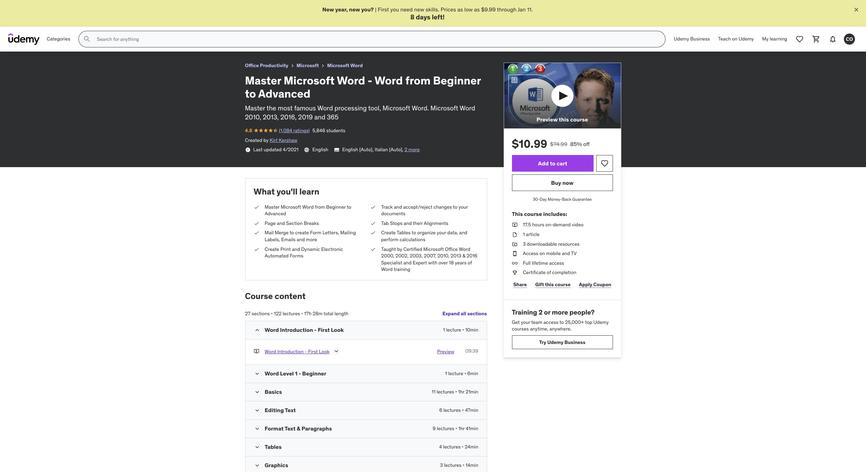 Task type: describe. For each thing, give the bounding box(es) containing it.
taught
[[382, 246, 396, 252]]

course for preview this course
[[571, 116, 589, 123]]

small image for editing
[[254, 407, 261, 414]]

41min
[[466, 425, 479, 431]]

47min
[[465, 407, 479, 413]]

course
[[245, 291, 273, 301]]

master for from
[[265, 204, 280, 210]]

co
[[847, 36, 854, 42]]

1 new from the left
[[349, 6, 360, 13]]

tab
[[382, 220, 389, 226]]

xsmall image for last
[[245, 147, 251, 153]]

mailing
[[341, 230, 356, 236]]

organize
[[418, 230, 436, 236]]

this course includes:
[[512, 210, 568, 217]]

xsmall image for create tables to organize your data, and perform calculations
[[370, 230, 376, 236]]

team
[[532, 319, 543, 325]]

learn
[[300, 186, 320, 197]]

microsoft inside "master microsoft word from beginner to advanced"
[[281, 204, 301, 210]]

teach on udemy
[[719, 36, 755, 42]]

courses
[[512, 326, 529, 332]]

create for create tables to organize your data, and perform calculations
[[382, 230, 396, 236]]

and left tv
[[562, 250, 571, 256]]

preview for preview
[[438, 348, 455, 355]]

and inside taught by certified microsoft office word 2000, 2002, 2003, 2007, 2010, 2013 & 2016 specialist and expert with over 18 years of word training
[[404, 259, 412, 266]]

Search for anything text field
[[96, 33, 658, 45]]

lecture for word introduction - first look
[[447, 327, 462, 333]]

skills.
[[426, 6, 440, 13]]

track
[[382, 204, 393, 210]]

my
[[763, 36, 769, 42]]

25,000+
[[566, 319, 585, 325]]

to inside mail merge to create form letters, mailing labels, emails and more
[[290, 230, 294, 236]]

alignments
[[424, 220, 449, 226]]

print
[[281, 246, 291, 252]]

0 horizontal spatial &
[[297, 425, 301, 432]]

you'll
[[277, 186, 298, 197]]

kershaw
[[279, 137, 298, 143]]

1 vertical spatial wishlist image
[[601, 159, 609, 168]]

perform
[[382, 236, 399, 243]]

and up merge
[[277, 220, 285, 226]]

breaks
[[304, 220, 319, 226]]

coupon
[[594, 281, 612, 287]]

0 vertical spatial look
[[331, 326, 344, 333]]

calculations
[[400, 236, 426, 243]]

xsmall image for 3 downloadable resources
[[512, 241, 518, 247]]

1 lecture • 10min
[[443, 327, 479, 333]]

on for teach
[[733, 36, 738, 42]]

small image for graphics
[[254, 462, 261, 469]]

or
[[545, 308, 551, 316]]

shopping cart with 0 items image
[[813, 35, 821, 43]]

2 new from the left
[[414, 6, 425, 13]]

submit search image
[[83, 35, 91, 43]]

lifetime
[[532, 260, 549, 266]]

• for graphics
[[463, 462, 465, 468]]

categories
[[47, 36, 70, 42]]

xsmall image for tab stops and their alignments
[[370, 220, 376, 227]]

taught by certified microsoft office word 2000, 2002, 2003, 2007, 2010, 2013 & 2016 specialist and expert with over 18 years of word training
[[382, 246, 478, 272]]

back
[[562, 197, 572, 202]]

xsmall image for track
[[370, 204, 376, 210]]

text for editing
[[285, 407, 296, 413]]

24min
[[465, 444, 479, 450]]

to inside training 2 or more people? get your team access to 25,000+ top udemy courses anytime, anywhere.
[[560, 319, 564, 325]]

to inside "master microsoft word  - word from beginner to advanced master the most famous word processing tool, microsoft word.  microsoft word 2010, 2013, 2016, 2019 and 365"
[[245, 87, 256, 101]]

18
[[449, 259, 454, 266]]

from inside "master microsoft word  - word from beginner to advanced master the most famous word processing tool, microsoft word.  microsoft word 2010, 2013, 2016, 2019 and 365"
[[406, 73, 431, 88]]

[auto]
[[389, 146, 403, 153]]

created
[[245, 137, 263, 143]]

years
[[455, 259, 467, 266]]

• left "17h 28m"
[[302, 310, 303, 317]]

processing
[[335, 104, 367, 112]]

1 horizontal spatial wishlist image
[[796, 35, 805, 43]]

0 vertical spatial introduction
[[280, 326, 313, 333]]

to inside button
[[550, 160, 556, 167]]

certificate of completion
[[523, 269, 577, 276]]

- right level
[[299, 370, 301, 377]]

expand all sections
[[443, 311, 487, 317]]

preview button
[[427, 348, 455, 356]]

- down "17h 28m"
[[315, 326, 317, 333]]

section
[[286, 220, 303, 226]]

your inside training 2 or more people? get your team access to 25,000+ top udemy courses anytime, anywhere.
[[521, 319, 531, 325]]

2 more button
[[405, 146, 420, 153]]

kirt kershaw link
[[270, 137, 298, 143]]

documents
[[382, 210, 406, 217]]

level
[[280, 370, 294, 377]]

course content
[[245, 291, 306, 301]]

1hr for format text & paragraphs
[[459, 425, 465, 431]]

demand
[[554, 222, 571, 228]]

and inside "create tables to organize your data, and perform calculations"
[[460, 230, 468, 236]]

4 lectures • 24min
[[440, 444, 479, 450]]

1 vertical spatial first
[[318, 326, 330, 333]]

xsmall image for 17.5 hours on-demand video
[[512, 222, 518, 228]]

2003,
[[410, 253, 423, 259]]

certified
[[404, 246, 423, 252]]

17h 28m
[[304, 310, 323, 317]]

master for -
[[245, 73, 282, 88]]

0 horizontal spatial 2
[[405, 146, 408, 153]]

0 vertical spatial access
[[550, 260, 565, 266]]

gift
[[536, 281, 544, 287]]

2013
[[451, 253, 462, 259]]

gift this course
[[536, 281, 571, 287]]

add
[[539, 160, 549, 167]]

length
[[335, 310, 349, 317]]

to inside "master microsoft word from beginner to advanced"
[[347, 204, 352, 210]]

• for basics
[[456, 389, 457, 395]]

try
[[540, 339, 547, 345]]

word introduction - first look button
[[265, 348, 330, 356]]

from inside "master microsoft word from beginner to advanced"
[[315, 204, 325, 210]]

2010, inside "master microsoft word  - word from beginner to advanced master the most famous word processing tool, microsoft word.  microsoft word 2010, 2013, 2016, 2019 and 365"
[[245, 113, 261, 121]]

microsoft inside taught by certified microsoft office word 2000, 2002, 2003, 2007, 2010, 2013 & 2016 specialist and expert with over 18 years of word training
[[424, 246, 444, 252]]

lecture for word level 1 - beginner
[[449, 370, 464, 376]]

1 vertical spatial master
[[245, 104, 265, 112]]

- inside "master microsoft word  - word from beginner to advanced master the most famous word processing tool, microsoft word.  microsoft word 2010, 2013, 2016, 2019 and 365"
[[368, 73, 373, 88]]

xsmall image for access on mobile and tv
[[512, 250, 518, 257]]

gift this course link
[[534, 278, 573, 291]]

closed captions image
[[334, 147, 340, 153]]

specialist
[[382, 259, 403, 266]]

apply
[[580, 281, 593, 287]]

course language image
[[304, 147, 310, 153]]

close image
[[854, 6, 861, 13]]

2 inside training 2 or more people? get your team access to 25,000+ top udemy courses anytime, anywhere.
[[539, 308, 543, 316]]

0 horizontal spatial sections
[[252, 310, 270, 317]]

low
[[465, 6, 473, 13]]

11
[[432, 389, 436, 395]]

their
[[413, 220, 423, 226]]

apply coupon
[[580, 281, 612, 287]]

try udemy business
[[540, 339, 586, 345]]

to inside track and accept/reject changes to your documents
[[453, 204, 458, 210]]

5,846
[[313, 127, 325, 134]]

new year, new you? | first you need new skills. prices as low as $9.99 through jan 11. 8 days left!
[[323, 6, 533, 21]]

1 article
[[523, 231, 540, 237]]

learning
[[770, 36, 788, 42]]

access inside training 2 or more people? get your team access to 25,000+ top udemy courses anytime, anywhere.
[[544, 319, 559, 325]]

need
[[401, 6, 413, 13]]

1 horizontal spatial more
[[409, 146, 420, 153]]

off
[[584, 141, 590, 148]]

3 for 3 lectures • 14min
[[440, 462, 443, 468]]

english for english
[[313, 146, 329, 153]]

create
[[295, 230, 309, 236]]

format
[[265, 425, 284, 432]]

1 horizontal spatial business
[[691, 36, 711, 42]]

introduction inside button
[[278, 348, 304, 355]]

microsoft right the word. on the top of page
[[431, 104, 459, 112]]

notifications image
[[829, 35, 838, 43]]

day
[[540, 197, 547, 202]]

preview this course
[[537, 116, 589, 123]]

xsmall image for certificate
[[512, 269, 518, 276]]

ratings)
[[294, 127, 310, 134]]

teach
[[719, 36, 732, 42]]

10min
[[466, 327, 479, 333]]

what you'll learn
[[254, 186, 320, 197]]

includes:
[[544, 210, 568, 217]]

small image for word introduction - first look
[[254, 327, 261, 333]]

- inside button
[[305, 348, 307, 355]]

1 vertical spatial course
[[525, 210, 542, 217]]

expert
[[413, 259, 427, 266]]

paragraphs
[[302, 425, 332, 432]]

on for access
[[540, 250, 545, 256]]

you?
[[362, 6, 374, 13]]

• for tables
[[462, 444, 464, 450]]

add to cart
[[539, 160, 568, 167]]

editing text
[[265, 407, 296, 413]]

word inside button
[[265, 348, 276, 355]]

share button
[[512, 278, 529, 291]]

word level 1 - beginner
[[265, 370, 327, 377]]

microsoft right tool,
[[383, 104, 411, 112]]

microsoft right microsoft link
[[327, 62, 350, 69]]



Task type: vqa. For each thing, say whether or not it's contained in the screenshot.
7 to the right
no



Task type: locate. For each thing, give the bounding box(es) containing it.
6 lectures • 47min
[[440, 407, 479, 413]]

& up years
[[463, 253, 466, 259]]

1 horizontal spatial create
[[382, 230, 396, 236]]

from up the word. on the top of page
[[406, 73, 431, 88]]

business left teach
[[691, 36, 711, 42]]

preview left "09:39"
[[438, 348, 455, 355]]

first inside button
[[308, 348, 318, 355]]

beginner for word level 1 - beginner
[[302, 370, 327, 377]]

text for format
[[285, 425, 296, 432]]

0 horizontal spatial new
[[349, 6, 360, 13]]

sections inside dropdown button
[[468, 311, 487, 317]]

master inside "master microsoft word from beginner to advanced"
[[265, 204, 280, 210]]

teach on udemy link
[[715, 31, 759, 47]]

expand all sections button
[[443, 307, 487, 321]]

this for gift
[[546, 281, 554, 287]]

small image left graphics
[[254, 462, 261, 469]]

categories button
[[43, 31, 75, 47]]

this inside 'button'
[[559, 116, 569, 123]]

0 vertical spatial text
[[285, 407, 296, 413]]

5,846 students
[[313, 127, 346, 134]]

create inside "create tables to organize your data, and perform calculations"
[[382, 230, 396, 236]]

small image for basics
[[254, 389, 261, 395]]

0 vertical spatial 1hr
[[459, 389, 465, 395]]

on down 'downloadable'
[[540, 250, 545, 256]]

0 vertical spatial create
[[382, 230, 396, 236]]

your inside track and accept/reject changes to your documents
[[459, 204, 468, 210]]

look inside word introduction - first look button
[[319, 348, 330, 355]]

0 vertical spatial first
[[378, 6, 389, 13]]

1 word introduction - first look from the top
[[265, 326, 344, 333]]

to up mailing
[[347, 204, 352, 210]]

microsoft down you'll at top left
[[281, 204, 301, 210]]

1 vertical spatial access
[[544, 319, 559, 325]]

1 vertical spatial beginner
[[326, 204, 346, 210]]

1 vertical spatial business
[[565, 339, 586, 345]]

1 horizontal spatial 2010,
[[438, 253, 450, 259]]

1 right level
[[295, 370, 298, 377]]

1 vertical spatial preview
[[438, 348, 455, 355]]

14min
[[466, 462, 479, 468]]

1 horizontal spatial english
[[342, 146, 358, 153]]

create up perform
[[382, 230, 396, 236]]

- up tool,
[[368, 73, 373, 88]]

and right the 'data,'
[[460, 230, 468, 236]]

buy
[[552, 179, 562, 186]]

of down 2016
[[468, 259, 472, 266]]

advanced inside "master microsoft word  - word from beginner to advanced master the most famous word processing tool, microsoft word.  microsoft word 2010, 2013, 2016, 2019 and 365"
[[258, 87, 311, 101]]

create for create print and dynamic electronic automated forms
[[265, 246, 279, 252]]

master up page
[[265, 204, 280, 210]]

85%
[[571, 141, 582, 148]]

1 vertical spatial by
[[397, 246, 403, 252]]

2 vertical spatial first
[[308, 348, 318, 355]]

format text & paragraphs
[[265, 425, 332, 432]]

on right teach
[[733, 36, 738, 42]]

1 horizontal spatial 2
[[539, 308, 543, 316]]

1hr for basics
[[459, 389, 465, 395]]

office inside office productivity link
[[245, 62, 259, 69]]

0 horizontal spatial english
[[313, 146, 329, 153]]

0 horizontal spatial of
[[468, 259, 472, 266]]

lectures right '4'
[[444, 444, 461, 450]]

new up days
[[414, 6, 425, 13]]

and down 2002,
[[404, 259, 412, 266]]

1 horizontal spatial &
[[463, 253, 466, 259]]

more right ,
[[409, 146, 420, 153]]

letters,
[[323, 230, 339, 236]]

0 horizontal spatial tables
[[265, 443, 282, 450]]

last
[[253, 146, 263, 153]]

preview inside button
[[438, 348, 455, 355]]

lectures for graphics
[[444, 462, 462, 468]]

create print and dynamic electronic automated forms
[[265, 246, 343, 259]]

2 right ,
[[405, 146, 408, 153]]

0 horizontal spatial your
[[437, 230, 447, 236]]

access
[[523, 250, 539, 256]]

small image down course
[[254, 327, 261, 333]]

xsmall image for create
[[254, 246, 259, 253]]

course inside "preview this course" 'button'
[[571, 116, 589, 123]]

course
[[571, 116, 589, 123], [525, 210, 542, 217], [555, 281, 571, 287]]

sections right all
[[468, 311, 487, 317]]

english for english [auto], italian [auto] , 2 more
[[342, 146, 358, 153]]

microsoft up 2007,
[[424, 246, 444, 252]]

4.6
[[245, 127, 253, 134]]

27
[[245, 310, 251, 317]]

1 horizontal spatial preview
[[537, 116, 558, 123]]

preview
[[537, 116, 558, 123], [438, 348, 455, 355]]

introduction up level
[[278, 348, 304, 355]]

1 horizontal spatial 3
[[523, 241, 526, 247]]

buy now button
[[512, 175, 613, 191]]

1 left article
[[523, 231, 525, 237]]

xsmall image for mail merge to create form letters, mailing labels, emails and more
[[254, 230, 259, 236]]

0 horizontal spatial office
[[245, 62, 259, 69]]

• left 6min
[[465, 370, 467, 376]]

lectures right 11
[[437, 389, 455, 395]]

now
[[563, 179, 574, 186]]

lectures for editing text
[[444, 407, 461, 413]]

1 vertical spatial tables
[[265, 443, 282, 450]]

0 horizontal spatial preview
[[438, 348, 455, 355]]

0 vertical spatial tables
[[397, 230, 411, 236]]

2 english from the left
[[342, 146, 358, 153]]

lectures right 122
[[283, 310, 300, 317]]

• for word level 1 - beginner
[[465, 370, 467, 376]]

small image for word
[[254, 370, 261, 377]]

automated
[[265, 253, 289, 259]]

& inside taught by certified microsoft office word 2000, 2002, 2003, 2007, 2010, 2013 & 2016 specialist and expert with over 18 years of word training
[[463, 253, 466, 259]]

to inside "create tables to organize your data, and perform calculations"
[[412, 230, 416, 236]]

6
[[440, 407, 443, 413]]

to left cart
[[550, 160, 556, 167]]

new
[[349, 6, 360, 13], [414, 6, 425, 13]]

• left 10min
[[463, 327, 465, 333]]

udemy inside training 2 or more people? get your team access to 25,000+ top udemy courses anytime, anywhere.
[[594, 319, 609, 325]]

by left kirt at the left
[[264, 137, 269, 143]]

lectures for format text & paragraphs
[[437, 425, 455, 431]]

xsmall image for full
[[512, 260, 518, 267]]

by for created
[[264, 137, 269, 143]]

1
[[523, 231, 525, 237], [443, 327, 445, 333], [295, 370, 298, 377], [446, 370, 447, 376]]

0 horizontal spatial by
[[264, 137, 269, 143]]

small image for format
[[254, 425, 261, 432]]

2010, inside taught by certified microsoft office word 2000, 2002, 2003, 2007, 2010, 2013 & 2016 specialist and expert with over 18 years of word training
[[438, 253, 450, 259]]

0 vertical spatial by
[[264, 137, 269, 143]]

• left 47min
[[462, 407, 464, 413]]

mobile
[[547, 250, 561, 256]]

tables
[[397, 230, 411, 236], [265, 443, 282, 450]]

microsoft word link
[[327, 61, 363, 70]]

1 down expand
[[443, 327, 445, 333]]

text right editing
[[285, 407, 296, 413]]

2 left or
[[539, 308, 543, 316]]

1 for 1 lecture • 10min
[[443, 327, 445, 333]]

1 horizontal spatial look
[[331, 326, 344, 333]]

beginner for master microsoft word from beginner to advanced
[[326, 204, 346, 210]]

0 vertical spatial &
[[463, 253, 466, 259]]

more inside mail merge to create form letters, mailing labels, emails and more
[[306, 236, 317, 243]]

accept/reject
[[404, 204, 433, 210]]

1 lecture • 6min
[[446, 370, 479, 376]]

1 horizontal spatial from
[[406, 73, 431, 88]]

this for preview
[[559, 116, 569, 123]]

prices
[[441, 6, 456, 13]]

1 horizontal spatial new
[[414, 6, 425, 13]]

1 vertical spatial your
[[437, 230, 447, 236]]

new left the you?
[[349, 6, 360, 13]]

introduction down 27 sections • 122 lectures • 17h 28m total length at the left of page
[[280, 326, 313, 333]]

xsmall image
[[245, 147, 251, 153], [370, 204, 376, 210], [512, 231, 518, 238], [254, 246, 259, 253], [512, 260, 518, 267], [512, 269, 518, 276], [254, 348, 259, 354]]

by inside taught by certified microsoft office word 2000, 2002, 2003, 2007, 2010, 2013 & 2016 specialist and expert with over 18 years of word training
[[397, 246, 403, 252]]

1 horizontal spatial on
[[733, 36, 738, 42]]

1 vertical spatial advanced
[[265, 210, 286, 217]]

0 vertical spatial 3
[[523, 241, 526, 247]]

sections
[[252, 310, 270, 317], [468, 311, 487, 317]]

2002,
[[396, 253, 409, 259]]

3 down '4'
[[440, 462, 443, 468]]

page and section breaks
[[265, 220, 319, 226]]

advanced up page
[[265, 210, 286, 217]]

english right closed captions "image"
[[342, 146, 358, 153]]

2 as from the left
[[475, 6, 480, 13]]

days
[[416, 13, 431, 21]]

1 small image from the top
[[254, 370, 261, 377]]

• for editing text
[[462, 407, 464, 413]]

create
[[382, 230, 396, 236], [265, 246, 279, 252]]

• left 41min
[[456, 425, 458, 431]]

text right format
[[285, 425, 296, 432]]

people?
[[570, 308, 595, 316]]

and inside track and accept/reject changes to your documents
[[394, 204, 402, 210]]

& left paragraphs
[[297, 425, 301, 432]]

0 horizontal spatial create
[[265, 246, 279, 252]]

and inside mail merge to create form letters, mailing labels, emails and more
[[297, 236, 305, 243]]

11.
[[528, 6, 533, 13]]

0 vertical spatial of
[[468, 259, 472, 266]]

first right "|"
[[378, 6, 389, 13]]

11 lectures • 1hr 21min
[[432, 389, 479, 395]]

co link
[[842, 31, 859, 47]]

0 vertical spatial course
[[571, 116, 589, 123]]

business down anywhere.
[[565, 339, 586, 345]]

1 vertical spatial 2
[[539, 308, 543, 316]]

1 vertical spatial look
[[319, 348, 330, 355]]

beginner inside "master microsoft word  - word from beginner to advanced master the most famous word processing tool, microsoft word.  microsoft word 2010, 2013, 2016, 2019 and 365"
[[433, 73, 481, 88]]

2013,
[[263, 113, 279, 121]]

0 vertical spatial small image
[[254, 327, 261, 333]]

lectures for basics
[[437, 389, 455, 395]]

4/2021
[[283, 146, 299, 153]]

top
[[586, 319, 593, 325]]

xsmall image for page and section breaks
[[254, 220, 259, 227]]

first inside new year, new you? | first you need new skills. prices as low as $9.99 through jan 11. 8 days left!
[[378, 6, 389, 13]]

certificate
[[523, 269, 546, 276]]

30-day money-back guarantee
[[533, 197, 592, 202]]

2 1hr from the top
[[459, 425, 465, 431]]

0 vertical spatial on
[[733, 36, 738, 42]]

your up courses
[[521, 319, 531, 325]]

2016,
[[281, 113, 297, 121]]

word introduction - first look up 'word level 1 - beginner' at the bottom of the page
[[265, 348, 330, 355]]

to down office productivity link
[[245, 87, 256, 101]]

beginner inside "master microsoft word from beginner to advanced"
[[326, 204, 346, 210]]

1 vertical spatial from
[[315, 204, 325, 210]]

to up emails in the left of the page
[[290, 230, 294, 236]]

• left 24min
[[462, 444, 464, 450]]

your down alignments
[[437, 230, 447, 236]]

office inside taught by certified microsoft office word 2000, 2002, 2003, 2007, 2010, 2013 & 2016 specialist and expert with over 18 years of word training
[[445, 246, 458, 252]]

microsoft down microsoft link
[[284, 73, 335, 88]]

• left 21min at the right bottom of the page
[[456, 389, 457, 395]]

to up the calculations at the left bottom of page
[[412, 230, 416, 236]]

with
[[429, 259, 438, 266]]

track and accept/reject changes to your documents
[[382, 204, 468, 217]]

0 vertical spatial office
[[245, 62, 259, 69]]

0 horizontal spatial from
[[315, 204, 325, 210]]

to right changes
[[453, 204, 458, 210]]

to up anywhere.
[[560, 319, 564, 325]]

master down office productivity link
[[245, 73, 282, 88]]

0 horizontal spatial more
[[306, 236, 317, 243]]

,
[[403, 146, 404, 153]]

0 horizontal spatial on
[[540, 250, 545, 256]]

0 vertical spatial wishlist image
[[796, 35, 805, 43]]

xsmall image for 1
[[512, 231, 518, 238]]

0 vertical spatial master
[[245, 73, 282, 88]]

udemy
[[674, 36, 690, 42], [739, 36, 755, 42], [594, 319, 609, 325], [548, 339, 564, 345]]

small image left the basics on the left bottom of page
[[254, 389, 261, 395]]

and left the their
[[404, 220, 412, 226]]

preview up $10.99 $74.99 85% off
[[537, 116, 558, 123]]

2 vertical spatial master
[[265, 204, 280, 210]]

1 up 11 lectures • 1hr 21min
[[446, 370, 447, 376]]

2010,
[[245, 113, 261, 121], [438, 253, 450, 259]]

3
[[523, 241, 526, 247], [440, 462, 443, 468]]

office
[[245, 62, 259, 69], [445, 246, 458, 252]]

2010, up 4.6 at the left of page
[[245, 113, 261, 121]]

• left 122
[[271, 310, 273, 317]]

0 vertical spatial business
[[691, 36, 711, 42]]

1 horizontal spatial sections
[[468, 311, 487, 317]]

page
[[265, 220, 276, 226]]

this up $74.99
[[559, 116, 569, 123]]

as left the low
[[458, 6, 463, 13]]

first down total
[[318, 326, 330, 333]]

1 vertical spatial introduction
[[278, 348, 304, 355]]

• for word introduction - first look
[[463, 327, 465, 333]]

0 vertical spatial lecture
[[447, 327, 462, 333]]

1 vertical spatial &
[[297, 425, 301, 432]]

tables up the calculations at the left bottom of page
[[397, 230, 411, 236]]

0 vertical spatial advanced
[[258, 87, 311, 101]]

122
[[274, 310, 282, 317]]

productivity
[[260, 62, 289, 69]]

1 vertical spatial create
[[265, 246, 279, 252]]

from
[[406, 73, 431, 88], [315, 204, 325, 210]]

microsoft link
[[297, 61, 319, 70]]

you
[[391, 6, 399, 13]]

• left 14min
[[463, 462, 465, 468]]

3 small image from the top
[[254, 425, 261, 432]]

lecture down expand
[[447, 327, 462, 333]]

1 horizontal spatial as
[[475, 6, 480, 13]]

0 vertical spatial beginner
[[433, 73, 481, 88]]

create inside create print and dynamic electronic automated forms
[[265, 246, 279, 252]]

preview inside 'button'
[[537, 116, 558, 123]]

create up "automated"
[[265, 246, 279, 252]]

$10.99 $74.99 85% off
[[512, 137, 590, 151]]

3 for 3 downloadable resources
[[523, 241, 526, 247]]

1 vertical spatial this
[[546, 281, 554, 287]]

more right or
[[552, 308, 569, 316]]

access down 'mobile'
[[550, 260, 565, 266]]

1 small image from the top
[[254, 327, 261, 333]]

first left show lecture description icon
[[308, 348, 318, 355]]

1 horizontal spatial this
[[559, 116, 569, 123]]

0 vertical spatial preview
[[537, 116, 558, 123]]

left!
[[432, 13, 445, 21]]

your inside "create tables to organize your data, and perform calculations"
[[437, 230, 447, 236]]

2 vertical spatial your
[[521, 319, 531, 325]]

lecture left 6min
[[449, 370, 464, 376]]

0 vertical spatial from
[[406, 73, 431, 88]]

1 vertical spatial text
[[285, 425, 296, 432]]

lectures left 14min
[[444, 462, 462, 468]]

full
[[523, 260, 531, 266]]

1 vertical spatial lecture
[[449, 370, 464, 376]]

1 english from the left
[[313, 146, 329, 153]]

show lecture description image
[[333, 348, 340, 355]]

4 small image from the top
[[254, 444, 261, 450]]

1 vertical spatial office
[[445, 246, 458, 252]]

preview for preview this course
[[537, 116, 558, 123]]

2 small image from the top
[[254, 407, 261, 414]]

through
[[497, 6, 517, 13]]

course for gift this course
[[555, 281, 571, 287]]

word inside "master microsoft word from beginner to advanced"
[[303, 204, 314, 210]]

•
[[271, 310, 273, 317], [302, 310, 303, 317], [463, 327, 465, 333], [465, 370, 467, 376], [456, 389, 457, 395], [462, 407, 464, 413], [456, 425, 458, 431], [462, 444, 464, 450], [463, 462, 465, 468]]

more inside training 2 or more people? get your team access to 25,000+ top udemy courses anytime, anywhere.
[[552, 308, 569, 316]]

1 horizontal spatial tables
[[397, 230, 411, 236]]

total
[[324, 310, 334, 317]]

word introduction - first look down 27 sections • 122 lectures • 17h 28m total length at the left of page
[[265, 326, 344, 333]]

master microsoft word from beginner to advanced
[[265, 204, 352, 217]]

1 for 1 article
[[523, 231, 525, 237]]

completion
[[553, 269, 577, 276]]

0 horizontal spatial as
[[458, 6, 463, 13]]

year,
[[336, 6, 348, 13]]

try udemy business link
[[512, 335, 613, 349]]

my learning link
[[759, 31, 792, 47]]

by
[[264, 137, 269, 143], [397, 246, 403, 252]]

2 word introduction - first look from the top
[[265, 348, 330, 355]]

office up the 2013
[[445, 246, 458, 252]]

microsoft right productivity
[[297, 62, 319, 69]]

small image
[[254, 370, 261, 377], [254, 407, 261, 414], [254, 425, 261, 432], [254, 444, 261, 450]]

lectures for tables
[[444, 444, 461, 450]]

access down or
[[544, 319, 559, 325]]

• for format text & paragraphs
[[456, 425, 458, 431]]

xsmall image for master microsoft word from beginner to advanced
[[254, 204, 259, 210]]

english
[[313, 146, 329, 153], [342, 146, 358, 153]]

wishlist image
[[796, 35, 805, 43], [601, 159, 609, 168]]

xsmall image for taught by certified microsoft office word 2000, 2002, 2003, 2007, 2010, 2013 & 2016 specialist and expert with over 18 years of word training
[[370, 246, 376, 253]]

tables inside "create tables to organize your data, and perform calculations"
[[397, 230, 411, 236]]

0 vertical spatial word introduction - first look
[[265, 326, 344, 333]]

small image
[[254, 327, 261, 333], [254, 389, 261, 395], [254, 462, 261, 469]]

1 vertical spatial of
[[547, 269, 552, 276]]

updated
[[264, 146, 282, 153]]

6min
[[468, 370, 479, 376]]

3 up the access
[[523, 241, 526, 247]]

stops
[[390, 220, 403, 226]]

this right 'gift'
[[546, 281, 554, 287]]

1 horizontal spatial office
[[445, 246, 458, 252]]

1 vertical spatial 3
[[440, 462, 443, 468]]

from up breaks
[[315, 204, 325, 210]]

1 vertical spatial 2010,
[[438, 253, 450, 259]]

0 horizontal spatial business
[[565, 339, 586, 345]]

0 horizontal spatial 3
[[440, 462, 443, 468]]

advanced up most
[[258, 87, 311, 101]]

as right the low
[[475, 6, 480, 13]]

0 horizontal spatial this
[[546, 281, 554, 287]]

and down create
[[297, 236, 305, 243]]

advanced inside "master microsoft word from beginner to advanced"
[[265, 210, 286, 217]]

and inside create print and dynamic electronic automated forms
[[292, 246, 300, 252]]

microsoft
[[297, 62, 319, 69], [327, 62, 350, 69], [284, 73, 335, 88], [383, 104, 411, 112], [431, 104, 459, 112], [281, 204, 301, 210], [424, 246, 444, 252]]

and inside "master microsoft word  - word from beginner to advanced master the most famous word processing tool, microsoft word.  microsoft word 2010, 2013, 2016, 2019 and 365"
[[315, 113, 326, 121]]

2 horizontal spatial more
[[552, 308, 569, 316]]

2 vertical spatial small image
[[254, 462, 261, 469]]

1 horizontal spatial your
[[459, 204, 468, 210]]

1 horizontal spatial of
[[547, 269, 552, 276]]

1 horizontal spatial by
[[397, 246, 403, 252]]

cart
[[557, 160, 568, 167]]

0 vertical spatial more
[[409, 146, 420, 153]]

kirt
[[270, 137, 278, 143]]

3 lectures • 14min
[[440, 462, 479, 468]]

2019
[[298, 113, 313, 121]]

1 as from the left
[[458, 6, 463, 13]]

1 vertical spatial on
[[540, 250, 545, 256]]

dynamic
[[301, 246, 320, 252]]

xsmall image
[[290, 63, 295, 69], [320, 63, 326, 69], [254, 204, 259, 210], [254, 220, 259, 227], [370, 220, 376, 227], [512, 222, 518, 228], [254, 230, 259, 236], [370, 230, 376, 236], [512, 241, 518, 247], [370, 246, 376, 253], [512, 250, 518, 257]]

0 horizontal spatial 2010,
[[245, 113, 261, 121]]

more down form at the left top
[[306, 236, 317, 243]]

of inside taught by certified microsoft office word 2000, 2002, 2003, 2007, 2010, 2013 & 2016 specialist and expert with over 18 years of word training
[[468, 259, 472, 266]]

1 1hr from the top
[[459, 389, 465, 395]]

lectures right 6
[[444, 407, 461, 413]]

master left the
[[245, 104, 265, 112]]

- up 'word level 1 - beginner' at the bottom of the page
[[305, 348, 307, 355]]

course up the 'hours'
[[525, 210, 542, 217]]

2 horizontal spatial your
[[521, 319, 531, 325]]

2 vertical spatial course
[[555, 281, 571, 287]]

tables down format
[[265, 443, 282, 450]]

1 for 1 lecture • 6min
[[446, 370, 447, 376]]

1 vertical spatial word introduction - first look
[[265, 348, 330, 355]]

by up 2002,
[[397, 246, 403, 252]]

by for taught
[[397, 246, 403, 252]]

course up 85%
[[571, 116, 589, 123]]

0 vertical spatial your
[[459, 204, 468, 210]]

course inside the gift this course link
[[555, 281, 571, 287]]

2 small image from the top
[[254, 389, 261, 395]]

3 small image from the top
[[254, 462, 261, 469]]

1 vertical spatial 1hr
[[459, 425, 465, 431]]

udemy image
[[8, 33, 40, 45]]

lecture
[[447, 327, 462, 333], [449, 370, 464, 376]]

1 vertical spatial small image
[[254, 389, 261, 395]]



